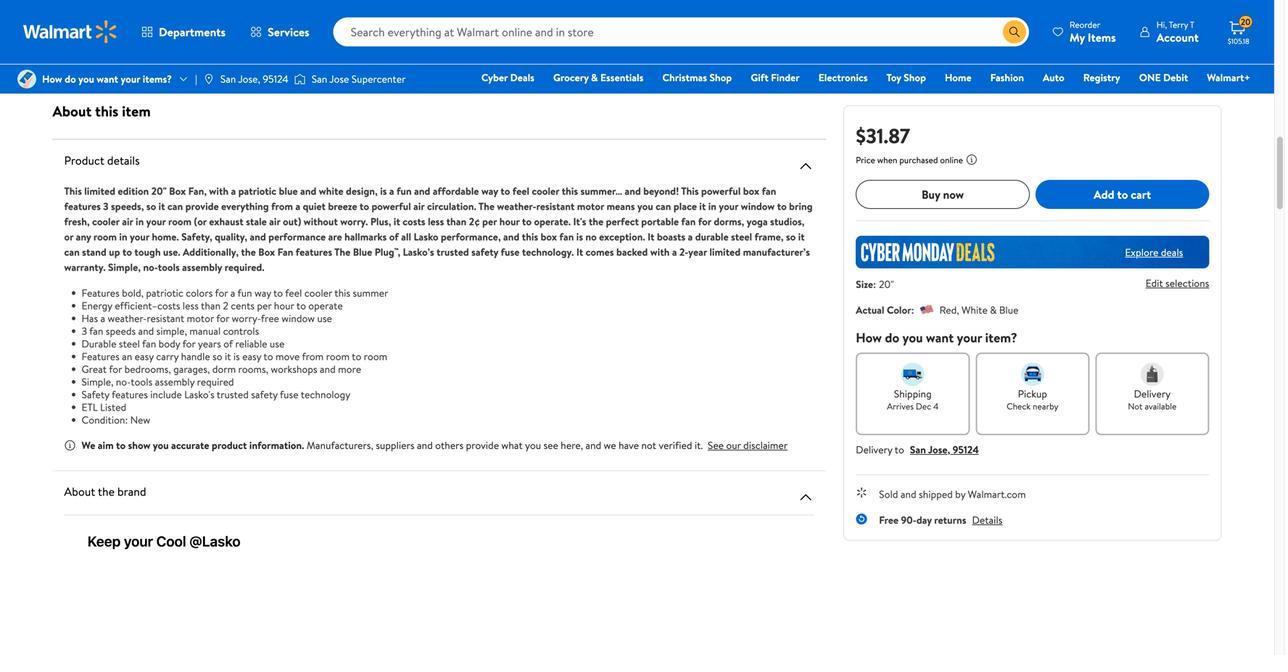 Task type: locate. For each thing, give the bounding box(es) containing it.
tools down an
[[131, 375, 153, 389]]

see
[[708, 438, 724, 452]]

fan left the speeds in the left of the page
[[89, 324, 103, 338]]

1 vertical spatial cooler
[[92, 214, 120, 229]]

your up 'tough'
[[130, 230, 149, 244]]

0 horizontal spatial so
[[146, 199, 156, 213]]

about for about this item
[[53, 101, 92, 121]]

easy right an
[[135, 349, 154, 364]]

blue up the item?
[[1000, 303, 1019, 317]]

1 vertical spatial assembly
[[155, 375, 195, 389]]

0 horizontal spatial patriotic
[[146, 286, 184, 300]]

costs
[[403, 214, 426, 229]]

2 horizontal spatial the
[[589, 214, 604, 229]]

price
[[856, 154, 876, 166]]

1 vertical spatial shipping
[[546, 42, 578, 54]]

registry link
[[1077, 70, 1128, 85]]

1 horizontal spatial no-
[[143, 260, 158, 274]]

gift finder link
[[745, 70, 807, 85]]

0 vertical spatial want
[[97, 72, 118, 86]]

assembly down carry
[[155, 375, 195, 389]]

portable
[[642, 214, 679, 229]]

with
[[209, 184, 229, 198], [651, 245, 670, 259]]

0 vertical spatial tools
[[158, 260, 180, 274]]

2- inside this limited edition 20" box fan, with a patriotic blue and white design, is a fun and affordable way to feel cooler this summer… and beyond! this powerful box fan features 3 speeds, so it can provide everything from a quiet breeze to powerful air circulation. the weather-resistant motor means you can place it in your window to bring fresh, cooler air in your room (or exhaust stale air out) without worry. plus, it costs less than 2¢ per hour to operate. it's the perfect portable fan for dorms, yoga studios, or any room in your home. safety, quality, and performance are hallmarks of all lasko performance, and this box fan is no exception. it boasts a durable steel frame, so it can stand up to tough use. additionally, the box fan features the blue plug™, lasko's trusted safety fuse technology. it comes backed with a 2-year limited manufacturer's warranty. simple, no-tools assembly required.
[[680, 245, 689, 259]]

from down blue
[[271, 199, 293, 213]]

2- down boasts
[[680, 245, 689, 259]]

0 horizontal spatial limited
[[84, 184, 115, 198]]

want for items?
[[97, 72, 118, 86]]

2 easy from the left
[[242, 349, 261, 364]]

0 vertical spatial way
[[482, 184, 498, 198]]

want
[[97, 72, 118, 86], [927, 329, 954, 347]]

do up about this item
[[65, 72, 76, 86]]

this
[[64, 184, 82, 198], [682, 184, 699, 198]]

0 vertical spatial less
[[428, 214, 444, 229]]

pickup
[[252, 19, 277, 31], [445, 42, 471, 54], [1019, 387, 1048, 401]]

0 vertical spatial pickup
[[252, 19, 277, 31]]

1 vertical spatial features
[[296, 245, 332, 259]]

1 vertical spatial powerful
[[372, 199, 411, 213]]

 image for how
[[17, 70, 36, 89]]

tools inside this limited edition 20" box fan, with a patriotic blue and white design, is a fun and affordable way to feel cooler this summer… and beyond! this powerful box fan features 3 speeds, so it can provide everything from a quiet breeze to powerful air circulation. the weather-resistant motor means you can place it in your window to bring fresh, cooler air in your room (or exhaust stale air out) without worry. plus, it costs less than 2¢ per hour to operate. it's the perfect portable fan for dorms, yoga studios, or any room in your home. safety, quality, and performance are hallmarks of all lasko performance, and this box fan is no exception. it boasts a durable steel frame, so it can stand up to tough use. additionally, the box fan features the blue plug™, lasko's trusted safety fuse technology. it comes backed with a 2-year limited manufacturer's warranty. simple, no-tools assembly required.
[[158, 260, 180, 274]]

this left item
[[95, 101, 119, 121]]

a right has
[[101, 311, 105, 325]]

0 horizontal spatial product group
[[56, 0, 217, 62]]

services button
[[238, 15, 322, 49]]

window inside this limited edition 20" box fan, with a patriotic blue and white design, is a fun and affordable way to feel cooler this summer… and beyond! this powerful box fan features 3 speeds, so it can provide everything from a quiet breeze to powerful air circulation. the weather-resistant motor means you can place it in your window to bring fresh, cooler air in your room (or exhaust stale air out) without worry. plus, it costs less than 2¢ per hour to operate. it's the perfect portable fan for dorms, yoga studios, or any room in your home. safety, quality, and performance are hallmarks of all lasko performance, and this box fan is no exception. it boasts a durable steel frame, so it can stand up to tough use. additionally, the box fan features the blue plug™, lasko's trusted safety fuse technology. it comes backed with a 2-year limited manufacturer's warranty. simple, no-tools assembly required.
[[741, 199, 775, 213]]

new
[[130, 413, 150, 427]]

or
[[64, 230, 73, 244]]

trusted inside this limited edition 20" box fan, with a patriotic blue and white design, is a fun and affordable way to feel cooler this summer… and beyond! this powerful box fan features 3 speeds, so it can provide everything from a quiet breeze to powerful air circulation. the weather-resistant motor means you can place it in your window to bring fresh, cooler air in your room (or exhaust stale air out) without worry. plus, it costs less than 2¢ per hour to operate. it's the perfect portable fan for dorms, yoga studios, or any room in your home. safety, quality, and performance are hallmarks of all lasko performance, and this box fan is no exception. it boasts a durable steel frame, so it can stand up to tough use. additionally, the box fan features the blue plug™, lasko's trusted safety fuse technology. it comes backed with a 2-year limited manufacturer's warranty. simple, no-tools assembly required.
[[437, 245, 469, 259]]

2 vertical spatial so
[[213, 349, 223, 364]]

can down beyond!
[[656, 199, 672, 213]]

product details
[[64, 152, 140, 168]]

resistant inside features bold, patriotic colors for a fun way to feel cooler this summer energy efficient–costs less than 2 cents per hour to operate has a weather-resistant motor for worry-free window use 3 fan speeds and simple, manual controls durable steel fan body for years of reliable use features an easy carry handle so it is easy to move from room to room great for bedrooms, garages, dorm rooms, workshops and more simple, no-tools assembly required safety features include lasko's trusted safety fuse technology etl listed condition: new
[[147, 311, 184, 325]]

provide up (or
[[185, 199, 219, 213]]

0 vertical spatial 2-
[[326, 19, 334, 31]]

exception.
[[599, 230, 646, 244]]

1 horizontal spatial so
[[213, 349, 223, 364]]

pickup up san jose, 95124
[[252, 19, 277, 31]]

efficient–costs
[[115, 299, 180, 313]]

how down actual
[[856, 329, 882, 347]]

shipping for 3+ day shipping
[[546, 42, 578, 54]]

add
[[1094, 186, 1115, 202]]

breeze
[[328, 199, 357, 213]]

1 vertical spatial the
[[241, 245, 256, 259]]

you inside this limited edition 20" box fan, with a patriotic blue and white design, is a fun and affordable way to feel cooler this summer… and beyond! this powerful box fan features 3 speeds, so it can provide everything from a quiet breeze to powerful air circulation. the weather-resistant motor means you can place it in your window to bring fresh, cooler air in your room (or exhaust stale air out) without worry. plus, it costs less than 2¢ per hour to operate. it's the perfect portable fan for dorms, yoga studios, or any room in your home. safety, quality, and performance are hallmarks of all lasko performance, and this box fan is no exception. it boasts a durable steel frame, so it can stand up to tough use. additionally, the box fan features the blue plug™, lasko's trusted safety fuse technology. it comes backed with a 2-year limited manufacturer's warranty. simple, no-tools assembly required.
[[638, 199, 654, 213]]

3+
[[519, 42, 529, 54]]

safety,
[[181, 230, 212, 244]]

1 horizontal spatial pickup
[[445, 42, 471, 54]]

toy shop link
[[881, 70, 933, 85]]

product group
[[56, 0, 217, 62], [443, 0, 604, 62]]

0 horizontal spatial way
[[255, 286, 271, 300]]

fuse
[[501, 245, 520, 259], [280, 388, 299, 402]]

0 horizontal spatial hour
[[274, 299, 294, 313]]

to right the aim
[[116, 438, 126, 452]]

in down "speeds,"
[[136, 214, 144, 229]]

fashion link
[[985, 70, 1031, 85]]

: up how do you want your item?
[[912, 303, 915, 317]]

with right "fan," in the left top of the page
[[209, 184, 229, 198]]

product group up the deals
[[443, 0, 604, 62]]

assembly inside features bold, patriotic colors for a fun way to feel cooler this summer energy efficient–costs less than 2 cents per hour to operate has a weather-resistant motor for worry-free window use 3 fan speeds and simple, manual controls durable steel fan body for years of reliable use features an easy carry handle so it is easy to move from room to room great for bedrooms, garages, dorm rooms, workshops and more simple, no-tools assembly required safety features include lasko's trusted safety fuse technology etl listed condition: new
[[155, 375, 195, 389]]

safety
[[82, 388, 109, 402]]

cyber monday deals image
[[856, 236, 1210, 269]]

1 horizontal spatial want
[[927, 329, 954, 347]]

no- inside features bold, patriotic colors for a fun way to feel cooler this summer energy efficient–costs less than 2 cents per hour to operate has a weather-resistant motor for worry-free window use 3 fan speeds and simple, manual controls durable steel fan body for years of reliable use features an easy carry handle so it is easy to move from room to room great for bedrooms, garages, dorm rooms, workshops and more simple, no-tools assembly required safety features include lasko's trusted safety fuse technology etl listed condition: new
[[116, 375, 131, 389]]

0 horizontal spatial box
[[169, 184, 186, 198]]

Walmart Site-Wide search field
[[334, 17, 1030, 46]]

is inside features bold, patriotic colors for a fun way to feel cooler this summer energy efficient–costs less than 2 cents per hour to operate has a weather-resistant motor for worry-free window use 3 fan speeds and simple, manual controls durable steel fan body for years of reliable use features an easy carry handle so it is easy to move from room to room great for bedrooms, garages, dorm rooms, workshops and more simple, no-tools assembly required safety features include lasko's trusted safety fuse technology etl listed condition: new
[[234, 349, 240, 364]]

1 horizontal spatial it
[[648, 230, 655, 244]]

steel inside this limited edition 20" box fan, with a patriotic blue and white design, is a fun and affordable way to feel cooler this summer… and beyond! this powerful box fan features 3 speeds, so it can provide everything from a quiet breeze to powerful air circulation. the weather-resistant motor means you can place it in your window to bring fresh, cooler air in your room (or exhaust stale air out) without worry. plus, it costs less than 2¢ per hour to operate. it's the perfect portable fan for dorms, yoga studios, or any room in your home. safety, quality, and performance are hallmarks of all lasko performance, and this box fan is no exception. it boasts a durable steel frame, so it can stand up to tough use. additionally, the box fan features the blue plug™, lasko's trusted safety fuse technology. it comes backed with a 2-year limited manufacturer's warranty. simple, no-tools assembly required.
[[732, 230, 753, 244]]

free
[[261, 311, 279, 325]]

2
[[223, 299, 229, 313]]

than inside this limited edition 20" box fan, with a patriotic blue and white design, is a fun and affordable way to feel cooler this summer… and beyond! this powerful box fan features 3 speeds, so it can provide everything from a quiet breeze to powerful air circulation. the weather-resistant motor means you can place it in your window to bring fresh, cooler air in your room (or exhaust stale air out) without worry. plus, it costs less than 2¢ per hour to operate. it's the perfect portable fan for dorms, yoga studios, or any room in your home. safety, quality, and performance are hallmarks of all lasko performance, and this box fan is no exception. it boasts a durable steel frame, so it can stand up to tough use. additionally, the box fan features the blue plug™, lasko's trusted safety fuse technology. it comes backed with a 2-year limited manufacturer's warranty. simple, no-tools assembly required.
[[447, 214, 467, 229]]

1 vertical spatial motor
[[187, 311, 214, 325]]

it
[[159, 199, 165, 213], [700, 199, 706, 213], [394, 214, 400, 229], [799, 230, 805, 244], [225, 349, 231, 364]]

0 vertical spatial shipping
[[349, 19, 380, 31]]

provide inside this limited edition 20" box fan, with a patriotic blue and white design, is a fun and affordable way to feel cooler this summer… and beyond! this powerful box fan features 3 speeds, so it can provide everything from a quiet breeze to powerful air circulation. the weather-resistant motor means you can place it in your window to bring fresh, cooler air in your room (or exhaust stale air out) without worry. plus, it costs less than 2¢ per hour to operate. it's the perfect portable fan for dorms, yoga studios, or any room in your home. safety, quality, and performance are hallmarks of all lasko performance, and this box fan is no exception. it boasts a durable steel frame, so it can stand up to tough use. additionally, the box fan features the blue plug™, lasko's trusted safety fuse technology. it comes backed with a 2-year limited manufacturer's warranty. simple, no-tools assembly required.
[[185, 199, 219, 213]]

0 horizontal spatial fun
[[238, 286, 252, 300]]

plus,
[[371, 214, 391, 229]]

tools down "use."
[[158, 260, 180, 274]]

san for san jose, 95124
[[221, 72, 236, 86]]

1 horizontal spatial can
[[168, 199, 183, 213]]

and up "quiet"
[[300, 184, 317, 198]]

1 vertical spatial pickup
[[445, 42, 471, 54]]

features up fresh,
[[64, 199, 101, 213]]

use.
[[163, 245, 180, 259]]

0 vertical spatial the
[[479, 199, 495, 213]]

0 vertical spatial trusted
[[437, 245, 469, 259]]

0 vertical spatial do
[[65, 72, 76, 86]]

0 vertical spatial simple,
[[108, 260, 141, 274]]

the left brand
[[98, 484, 115, 500]]

features left an
[[82, 349, 120, 364]]

you up portable
[[638, 199, 654, 213]]

grocery & essentials link
[[547, 70, 651, 85]]

items
[[1088, 29, 1117, 45]]

is
[[380, 184, 387, 198], [577, 230, 583, 244], [234, 349, 240, 364]]

0 horizontal spatial in
[[119, 230, 127, 244]]

1 vertical spatial way
[[255, 286, 271, 300]]

delivery down 362
[[479, 42, 511, 54]]

day right 3+
[[531, 42, 544, 54]]

per right cents on the left of the page
[[257, 299, 272, 313]]

shipping arrives dec 4
[[888, 387, 939, 413]]

3 inside features bold, patriotic colors for a fun way to feel cooler this summer energy efficient–costs less than 2 cents per hour to operate has a weather-resistant motor for worry-free window use 3 fan speeds and simple, manual controls durable steel fan body for years of reliable use features an easy carry handle so it is easy to move from room to room great for bedrooms, garages, dorm rooms, workshops and more simple, no-tools assembly required safety features include lasko's trusted safety fuse technology etl listed condition: new
[[82, 324, 87, 338]]

our
[[727, 438, 741, 452]]

delivery down '6900'
[[92, 42, 124, 54]]

2 product group from the left
[[443, 0, 604, 62]]

product details image
[[798, 157, 815, 175]]

do for how do you want your item?
[[886, 329, 900, 347]]

energy
[[82, 299, 112, 313]]

20"
[[151, 184, 167, 198], [880, 277, 895, 291]]

trusted down performance,
[[437, 245, 469, 259]]

0 horizontal spatial feel
[[285, 286, 302, 300]]

delivery inside "delivery not available"
[[1135, 387, 1172, 401]]

quiet
[[303, 199, 326, 213]]

of left all
[[389, 230, 399, 244]]

less inside features bold, patriotic colors for a fun way to feel cooler this summer energy efficient–costs less than 2 cents per hour to operate has a weather-resistant motor for worry-free window use 3 fan speeds and simple, manual controls durable steel fan body for years of reliable use features an easy carry handle so it is easy to move from room to room great for bedrooms, garages, dorm rooms, workshops and more simple, no-tools assembly required safety features include lasko's trusted safety fuse technology etl listed condition: new
[[183, 299, 199, 313]]

1 vertical spatial weather-
[[108, 311, 147, 325]]

1 horizontal spatial fun
[[397, 184, 412, 198]]

0 vertical spatial fun
[[397, 184, 412, 198]]

it left comes
[[577, 245, 584, 259]]

362
[[489, 18, 503, 30]]

it right years
[[225, 349, 231, 364]]

0 vertical spatial cooler
[[532, 184, 560, 198]]

& right grocery
[[591, 70, 598, 85]]

1 easy from the left
[[135, 349, 154, 364]]

features inside features bold, patriotic colors for a fun way to feel cooler this summer energy efficient–costs less than 2 cents per hour to operate has a weather-resistant motor for worry-free window use 3 fan speeds and simple, manual controls durable steel fan body for years of reliable use features an easy carry handle so it is easy to move from room to room great for bedrooms, garages, dorm rooms, workshops and more simple, no-tools assembly required safety features include lasko's trusted safety fuse technology etl listed condition: new
[[112, 388, 148, 402]]

shipping up san jose supercenter
[[349, 19, 380, 31]]

fuse inside this limited edition 20" box fan, with a patriotic blue and white design, is a fun and affordable way to feel cooler this summer… and beyond! this powerful box fan features 3 speeds, so it can provide everything from a quiet breeze to powerful air circulation. the weather-resistant motor means you can place it in your window to bring fresh, cooler air in your room (or exhaust stale air out) without worry. plus, it costs less than 2¢ per hour to operate. it's the perfect portable fan for dorms, yoga studios, or any room in your home. safety, quality, and performance are hallmarks of all lasko performance, and this box fan is no exception. it boasts a durable steel frame, so it can stand up to tough use. additionally, the box fan features the blue plug™, lasko's trusted safety fuse technology. it comes backed with a 2-year limited manufacturer's warranty. simple, no-tools assembly required.
[[501, 245, 520, 259]]

summer…
[[581, 184, 623, 198]]

about for about the brand
[[64, 484, 95, 500]]

 image
[[203, 73, 215, 85]]

& right white
[[991, 303, 998, 317]]

and up means
[[625, 184, 641, 198]]

and right performance,
[[504, 230, 520, 244]]

product group containing 362
[[443, 0, 604, 62]]

powerful up the plus,
[[372, 199, 411, 213]]

safety down rooms,
[[251, 388, 278, 402]]

1 vertical spatial is
[[577, 230, 583, 244]]

jose, right '|'
[[238, 72, 260, 86]]

simple, inside features bold, patriotic colors for a fun way to feel cooler this summer energy efficient–costs less than 2 cents per hour to operate has a weather-resistant motor for worry-free window use 3 fan speeds and simple, manual controls durable steel fan body for years of reliable use features an easy carry handle so it is easy to move from room to room great for bedrooms, garages, dorm rooms, workshops and more simple, no-tools assembly required safety features include lasko's trusted safety fuse technology etl listed condition: new
[[82, 375, 114, 389]]

of inside features bold, patriotic colors for a fun way to feel cooler this summer energy efficient–costs less than 2 cents per hour to operate has a weather-resistant motor for worry-free window use 3 fan speeds and simple, manual controls durable steel fan body for years of reliable use features an easy carry handle so it is easy to move from room to room great for bedrooms, garages, dorm rooms, workshops and more simple, no-tools assembly required safety features include lasko's trusted safety fuse technology etl listed condition: new
[[224, 337, 233, 351]]

is left "no" in the top left of the page
[[577, 230, 583, 244]]

hour
[[500, 214, 520, 229], [274, 299, 294, 313]]

0 horizontal spatial blue
[[353, 245, 372, 259]]

2 horizontal spatial day
[[917, 513, 932, 527]]

1 vertical spatial jose,
[[929, 443, 951, 457]]

information.
[[249, 438, 304, 452]]

0 horizontal spatial features
[[64, 199, 101, 213]]

simple, down up
[[108, 260, 141, 274]]

edit selections
[[1146, 276, 1210, 290]]

0 horizontal spatial fuse
[[280, 388, 299, 402]]

one debit
[[1140, 70, 1189, 85]]

0 vertical spatial fuse
[[501, 245, 520, 259]]

0 vertical spatial resistant
[[537, 199, 575, 213]]

1 vertical spatial features
[[82, 349, 120, 364]]

0 vertical spatial patriotic
[[238, 184, 277, 198]]

about the brand
[[64, 484, 146, 500]]

out)
[[283, 214, 301, 229]]

san
[[221, 72, 236, 86], [312, 72, 328, 86], [911, 443, 927, 457]]

search icon image
[[1009, 26, 1021, 38]]

it right place
[[700, 199, 706, 213]]

assembly inside this limited edition 20" box fan, with a patriotic blue and white design, is a fun and affordable way to feel cooler this summer… and beyond! this powerful box fan features 3 speeds, so it can provide everything from a quiet breeze to powerful air circulation. the weather-resistant motor means you can place it in your window to bring fresh, cooler air in your room (or exhaust stale air out) without worry. plus, it costs less than 2¢ per hour to operate. it's the perfect portable fan for dorms, yoga studios, or any room in your home. safety, quality, and performance are hallmarks of all lasko performance, and this box fan is no exception. it boasts a durable steel frame, so it can stand up to tough use. additionally, the box fan features the blue plug™, lasko's trusted safety fuse technology. it comes backed with a 2-year limited manufacturer's warranty. simple, no-tools assembly required.
[[182, 260, 222, 274]]

way right affordable
[[482, 184, 498, 198]]

limited down durable
[[710, 245, 741, 259]]

is down controls at the left of the page
[[234, 349, 240, 364]]

trusted down dorm
[[217, 388, 249, 402]]

to
[[501, 184, 510, 198], [1118, 186, 1129, 202], [360, 199, 369, 213], [778, 199, 787, 213], [522, 214, 532, 229], [123, 245, 132, 259], [274, 286, 283, 300], [297, 299, 306, 313], [264, 349, 273, 364], [352, 349, 362, 364], [116, 438, 126, 452], [895, 443, 905, 457]]

want up about this item
[[97, 72, 118, 86]]

1 horizontal spatial limited
[[710, 245, 741, 259]]

weather-
[[497, 199, 537, 213], [108, 311, 147, 325]]

add to cart button
[[1036, 180, 1210, 209]]

intent image for shipping image
[[902, 363, 925, 386]]

0 horizontal spatial want
[[97, 72, 118, 86]]

hour inside features bold, patriotic colors for a fun way to feel cooler this summer energy efficient–costs less than 2 cents per hour to operate has a weather-resistant motor for worry-free window use 3 fan speeds and simple, manual controls durable steel fan body for years of reliable use features an easy carry handle so it is easy to move from room to room great for bedrooms, garages, dorm rooms, workshops and more simple, no-tools assembly required safety features include lasko's trusted safety fuse technology etl listed condition: new
[[274, 299, 294, 313]]

3 down energy
[[82, 324, 87, 338]]

1 vertical spatial provide
[[466, 438, 499, 452]]

provide left what
[[466, 438, 499, 452]]

1 horizontal spatial :
[[912, 303, 915, 317]]

0 horizontal spatial is
[[234, 349, 240, 364]]

0 vertical spatial day
[[334, 19, 347, 31]]

1 product group from the left
[[56, 0, 217, 62]]

 image
[[17, 70, 36, 89], [294, 72, 306, 86]]

than down circulation.
[[447, 214, 467, 229]]

2 shop from the left
[[904, 70, 927, 85]]

0 vertical spatial use
[[317, 311, 332, 325]]

20" right edition
[[151, 184, 167, 198]]

no- down an
[[116, 375, 131, 389]]

patriotic up everything
[[238, 184, 277, 198]]

tough
[[135, 245, 161, 259]]

this
[[95, 101, 119, 121], [562, 184, 578, 198], [522, 230, 539, 244], [335, 286, 351, 300]]

1 horizontal spatial feel
[[513, 184, 530, 198]]

shop right christmas
[[710, 70, 732, 85]]

for inside this limited edition 20" box fan, with a patriotic blue and white design, is a fun and affordable way to feel cooler this summer… and beyond! this powerful box fan features 3 speeds, so it can provide everything from a quiet breeze to powerful air circulation. the weather-resistant motor means you can place it in your window to bring fresh, cooler air in your room (or exhaust stale air out) without worry. plus, it costs less than 2¢ per hour to operate. it's the perfect portable fan for dorms, yoga studios, or any room in your home. safety, quality, and performance are hallmarks of all lasko performance, and this box fan is no exception. it boasts a durable steel frame, so it can stand up to tough use. additionally, the box fan features the blue plug™, lasko's trusted safety fuse technology. it comes backed with a 2-year limited manufacturer's warranty. simple, no-tools assembly required.
[[699, 214, 712, 229]]

the up required.
[[241, 245, 256, 259]]

0 horizontal spatial day
[[334, 19, 347, 31]]

shipping for 2-day shipping
[[349, 19, 380, 31]]

1 horizontal spatial this
[[682, 184, 699, 198]]

per inside this limited edition 20" box fan, with a patriotic blue and white design, is a fun and affordable way to feel cooler this summer… and beyond! this powerful box fan features 3 speeds, so it can provide everything from a quiet breeze to powerful air circulation. the weather-resistant motor means you can place it in your window to bring fresh, cooler air in your room (or exhaust stale air out) without worry. plus, it costs less than 2¢ per hour to operate. it's the perfect portable fan for dorms, yoga studios, or any room in your home. safety, quality, and performance are hallmarks of all lasko performance, and this box fan is no exception. it boasts a durable steel frame, so it can stand up to tough use. additionally, the box fan features the blue plug™, lasko's trusted safety fuse technology. it comes backed with a 2-year limited manufacturer's warranty. simple, no-tools assembly required.
[[483, 214, 497, 229]]

include
[[150, 388, 182, 402]]

feel inside this limited edition 20" box fan, with a patriotic blue and white design, is a fun and affordable way to feel cooler this summer… and beyond! this powerful box fan features 3 speeds, so it can provide everything from a quiet breeze to powerful air circulation. the weather-resistant motor means you can place it in your window to bring fresh, cooler air in your room (or exhaust stale air out) without worry. plus, it costs less than 2¢ per hour to operate. it's the perfect portable fan for dorms, yoga studios, or any room in your home. safety, quality, and performance are hallmarks of all lasko performance, and this box fan is no exception. it boasts a durable steel frame, so it can stand up to tough use. additionally, the box fan features the blue plug™, lasko's trusted safety fuse technology. it comes backed with a 2-year limited manufacturer's warranty. simple, no-tools assembly required.
[[513, 184, 530, 198]]

easy
[[135, 349, 154, 364], [242, 349, 261, 364]]

shop for christmas shop
[[710, 70, 732, 85]]

lasko's
[[184, 388, 215, 402]]

 image for san
[[294, 72, 306, 86]]

1 vertical spatial tools
[[131, 375, 153, 389]]

2- right services
[[326, 19, 334, 31]]

way inside features bold, patriotic colors for a fun way to feel cooler this summer energy efficient–costs less than 2 cents per hour to operate has a weather-resistant motor for worry-free window use 3 fan speeds and simple, manual controls durable steel fan body for years of reliable use features an easy carry handle so it is easy to move from room to room great for bedrooms, garages, dorm rooms, workshops and more simple, no-tools assembly required safety features include lasko's trusted safety fuse technology etl listed condition: new
[[255, 286, 271, 300]]

0 vertical spatial jose,
[[238, 72, 260, 86]]

1 vertical spatial with
[[651, 245, 670, 259]]

the up "2¢"
[[479, 199, 495, 213]]

day left the returns
[[917, 513, 932, 527]]

$31.87
[[856, 122, 911, 150]]

1 vertical spatial from
[[302, 349, 324, 364]]

great
[[82, 362, 107, 376]]

per
[[483, 214, 497, 229], [257, 299, 272, 313]]

box up technology.
[[541, 230, 557, 244]]

cooler left summer
[[305, 286, 332, 300]]

per inside features bold, patriotic colors for a fun way to feel cooler this summer energy efficient–costs less than 2 cents per hour to operate has a weather-resistant motor for worry-free window use 3 fan speeds and simple, manual controls durable steel fan body for years of reliable use features an easy carry handle so it is easy to move from room to room great for bedrooms, garages, dorm rooms, workshops and more simple, no-tools assembly required safety features include lasko's trusted safety fuse technology etl listed condition: new
[[257, 299, 272, 313]]

1 shop from the left
[[710, 70, 732, 85]]

home link
[[939, 70, 979, 85]]

feel left operate at top
[[285, 286, 302, 300]]

2 this from the left
[[682, 184, 699, 198]]

1 horizontal spatial in
[[136, 214, 144, 229]]

1 horizontal spatial motor
[[577, 199, 605, 213]]

it down portable
[[648, 230, 655, 244]]

add to cart
[[1094, 186, 1152, 202]]

0 horizontal spatial per
[[257, 299, 272, 313]]

and
[[300, 184, 317, 198], [414, 184, 431, 198], [625, 184, 641, 198], [250, 230, 266, 244], [504, 230, 520, 244], [138, 324, 154, 338], [320, 362, 336, 376], [417, 438, 433, 452], [586, 438, 602, 452], [901, 487, 917, 501]]

3 left "speeds,"
[[103, 199, 109, 213]]

worry-
[[232, 311, 261, 325]]

so down edition
[[146, 199, 156, 213]]

your
[[121, 72, 140, 86], [719, 199, 739, 213], [146, 214, 166, 229], [130, 230, 149, 244], [958, 329, 983, 347]]

0 vertical spatial with
[[209, 184, 229, 198]]

0 horizontal spatial from
[[271, 199, 293, 213]]

1 horizontal spatial powerful
[[702, 184, 741, 198]]

2 vertical spatial the
[[98, 484, 115, 500]]

weather- inside features bold, patriotic colors for a fun way to feel cooler this summer energy efficient–costs less than 2 cents per hour to operate has a weather-resistant motor for worry-free window use 3 fan speeds and simple, manual controls durable steel fan body for years of reliable use features an easy carry handle so it is easy to move from room to room great for bedrooms, garages, dorm rooms, workshops and more simple, no-tools assembly required safety features include lasko's trusted safety fuse technology etl listed condition: new
[[108, 311, 147, 325]]

motor down colors
[[187, 311, 214, 325]]

to down design,
[[360, 199, 369, 213]]

the down are
[[335, 245, 351, 259]]

a
[[231, 184, 236, 198], [390, 184, 394, 198], [296, 199, 301, 213], [688, 230, 693, 244], [673, 245, 677, 259], [231, 286, 235, 300], [101, 311, 105, 325]]

simple, inside this limited edition 20" box fan, with a patriotic blue and white design, is a fun and affordable way to feel cooler this summer… and beyond! this powerful box fan features 3 speeds, so it can provide everything from a quiet breeze to powerful air circulation. the weather-resistant motor means you can place it in your window to bring fresh, cooler air in your room (or exhaust stale air out) without worry. plus, it costs less than 2¢ per hour to operate. it's the perfect portable fan for dorms, yoga studios, or any room in your home. safety, quality, and performance are hallmarks of all lasko performance, and this box fan is no exception. it boasts a durable steel frame, so it can stand up to tough use. additionally, the box fan features the blue plug™, lasko's trusted safety fuse technology. it comes backed with a 2-year limited manufacturer's warranty. simple, no-tools assembly required.
[[108, 260, 141, 274]]

assembly down additionally,
[[182, 260, 222, 274]]

1 vertical spatial fuse
[[280, 388, 299, 402]]

jose
[[330, 72, 349, 86]]

0 vertical spatial assembly
[[182, 260, 222, 274]]

no-
[[143, 260, 158, 274], [116, 375, 131, 389]]

from
[[271, 199, 293, 213], [302, 349, 324, 364]]

features up has
[[82, 286, 120, 300]]

1 vertical spatial steel
[[119, 337, 140, 351]]

features
[[64, 199, 101, 213], [296, 245, 332, 259], [112, 388, 148, 402]]

1 horizontal spatial from
[[302, 349, 324, 364]]

window right free
[[282, 311, 315, 325]]

t
[[1191, 19, 1195, 31]]

1 horizontal spatial hour
[[500, 214, 520, 229]]

per right "2¢"
[[483, 214, 497, 229]]

1 horizontal spatial patriotic
[[238, 184, 277, 198]]

1 vertical spatial no-
[[116, 375, 131, 389]]

fun inside this limited edition 20" box fan, with a patriotic blue and white design, is a fun and affordable way to feel cooler this summer… and beyond! this powerful box fan features 3 speeds, so it can provide everything from a quiet breeze to powerful air circulation. the weather-resistant motor means you can place it in your window to bring fresh, cooler air in your room (or exhaust stale air out) without worry. plus, it costs less than 2¢ per hour to operate. it's the perfect portable fan for dorms, yoga studios, or any room in your home. safety, quality, and performance are hallmarks of all lasko performance, and this box fan is no exception. it boasts a durable steel frame, so it can stand up to tough use. additionally, the box fan features the blue plug™, lasko's trusted safety fuse technology. it comes backed with a 2-year limited manufacturer's warranty. simple, no-tools assembly required.
[[397, 184, 412, 198]]

comes
[[586, 245, 614, 259]]

actual
[[856, 303, 885, 317]]

1 vertical spatial in
[[136, 214, 144, 229]]

air up costs
[[414, 199, 425, 213]]

0 horizontal spatial weather-
[[108, 311, 147, 325]]

is right design,
[[380, 184, 387, 198]]

0 vertical spatial features
[[64, 199, 101, 213]]

0 horizontal spatial how
[[42, 72, 62, 86]]

item
[[122, 101, 151, 121]]

fuse down workshops
[[280, 388, 299, 402]]

0 horizontal spatial trusted
[[217, 388, 249, 402]]

4
[[934, 400, 939, 413]]

hour inside this limited edition 20" box fan, with a patriotic blue and white design, is a fun and affordable way to feel cooler this summer… and beyond! this powerful box fan features 3 speeds, so it can provide everything from a quiet breeze to powerful air circulation. the weather-resistant motor means you can place it in your window to bring fresh, cooler air in your room (or exhaust stale air out) without worry. plus, it costs less than 2¢ per hour to operate. it's the perfect portable fan for dorms, yoga studios, or any room in your home. safety, quality, and performance are hallmarks of all lasko performance, and this box fan is no exception. it boasts a durable steel frame, so it can stand up to tough use. additionally, the box fan features the blue plug™, lasko's trusted safety fuse technology. it comes backed with a 2-year limited manufacturer's warranty. simple, no-tools assembly required.
[[500, 214, 520, 229]]

way
[[482, 184, 498, 198], [255, 286, 271, 300]]

rooms,
[[238, 362, 269, 376]]

1 horizontal spatial steel
[[732, 230, 753, 244]]

cooler up operate.
[[532, 184, 560, 198]]

way inside this limited edition 20" box fan, with a patriotic blue and white design, is a fun and affordable way to feel cooler this summer… and beyond! this powerful box fan features 3 speeds, so it can provide everything from a quiet breeze to powerful air circulation. the weather-resistant motor means you can place it in your window to bring fresh, cooler air in your room (or exhaust stale air out) without worry. plus, it costs less than 2¢ per hour to operate. it's the perfect portable fan for dorms, yoga studios, or any room in your home. safety, quality, and performance are hallmarks of all lasko performance, and this box fan is no exception. it boasts a durable steel frame, so it can stand up to tough use. additionally, the box fan features the blue plug™, lasko's trusted safety fuse technology. it comes backed with a 2-year limited manufacturer's warranty. simple, no-tools assembly required.
[[482, 184, 498, 198]]

0 horizontal spatial :
[[874, 277, 877, 291]]

to inside button
[[1118, 186, 1129, 202]]

exhaust
[[209, 214, 244, 229]]

resistant inside this limited edition 20" box fan, with a patriotic blue and white design, is a fun and affordable way to feel cooler this summer… and beyond! this powerful box fan features 3 speeds, so it can provide everything from a quiet breeze to powerful air circulation. the weather-resistant motor means you can place it in your window to bring fresh, cooler air in your room (or exhaust stale air out) without worry. plus, it costs less than 2¢ per hour to operate. it's the perfect portable fan for dorms, yoga studios, or any room in your home. safety, quality, and performance are hallmarks of all lasko performance, and this box fan is no exception. it boasts a durable steel frame, so it can stand up to tough use. additionally, the box fan features the blue plug™, lasko's trusted safety fuse technology. it comes backed with a 2-year limited manufacturer's warranty. simple, no-tools assembly required.
[[537, 199, 575, 213]]

0 vertical spatial hour
[[500, 214, 520, 229]]

weather- up operate.
[[497, 199, 537, 213]]

jose,
[[238, 72, 260, 86], [929, 443, 951, 457]]

san left jose
[[312, 72, 328, 86]]

pickup inside pickup check nearby
[[1019, 387, 1048, 401]]

warranty.
[[64, 260, 106, 274]]

feel
[[513, 184, 530, 198], [285, 286, 302, 300]]

less inside this limited edition 20" box fan, with a patriotic blue and white design, is a fun and affordable way to feel cooler this summer… and beyond! this powerful box fan features 3 speeds, so it can provide everything from a quiet breeze to powerful air circulation. the weather-resistant motor means you can place it in your window to bring fresh, cooler air in your room (or exhaust stale air out) without worry. plus, it costs less than 2¢ per hour to operate. it's the perfect portable fan for dorms, yoga studios, or any room in your home. safety, quality, and performance are hallmarks of all lasko performance, and this box fan is no exception. it boasts a durable steel frame, so it can stand up to tough use. additionally, the box fan features the blue plug™, lasko's trusted safety fuse technology. it comes backed with a 2-year limited manufacturer's warranty. simple, no-tools assembly required.
[[428, 214, 444, 229]]

window inside features bold, patriotic colors for a fun way to feel cooler this summer energy efficient–costs less than 2 cents per hour to operate has a weather-resistant motor for worry-free window use 3 fan speeds and simple, manual controls durable steel fan body for years of reliable use features an easy carry handle so it is easy to move from room to room great for bedrooms, garages, dorm rooms, workshops and more simple, no-tools assembly required safety features include lasko's trusted safety fuse technology etl listed condition: new
[[282, 311, 315, 325]]

hour right worry-
[[274, 299, 294, 313]]

2 horizontal spatial can
[[656, 199, 672, 213]]

1 horizontal spatial shipping
[[546, 42, 578, 54]]

use right the reliable
[[270, 337, 285, 351]]

terry
[[1170, 19, 1189, 31]]

fuse inside features bold, patriotic colors for a fun way to feel cooler this summer energy efficient–costs less than 2 cents per hour to operate has a weather-resistant motor for worry-free window use 3 fan speeds and simple, manual controls durable steel fan body for years of reliable use features an easy carry handle so it is easy to move from room to room great for bedrooms, garages, dorm rooms, workshops and more simple, no-tools assembly required safety features include lasko's trusted safety fuse technology etl listed condition: new
[[280, 388, 299, 402]]

it up home.
[[159, 199, 165, 213]]

up
[[109, 245, 120, 259]]

&
[[591, 70, 598, 85], [991, 303, 998, 317]]

do
[[65, 72, 76, 86], [886, 329, 900, 347]]

do for how do you want your items?
[[65, 72, 76, 86]]

day right services
[[334, 19, 347, 31]]

how for how do you want your items?
[[42, 72, 62, 86]]

and right the speeds in the left of the page
[[138, 324, 154, 338]]



Task type: vqa. For each thing, say whether or not it's contained in the screenshot.
2-
yes



Task type: describe. For each thing, give the bounding box(es) containing it.
1 vertical spatial the
[[335, 245, 351, 259]]

it inside features bold, patriotic colors for a fun way to feel cooler this summer energy efficient–costs less than 2 cents per hour to operate has a weather-resistant motor for worry-free window use 3 fan speeds and simple, manual controls durable steel fan body for years of reliable use features an easy carry handle so it is easy to move from room to room great for bedrooms, garages, dorm rooms, workshops and more simple, no-tools assembly required safety features include lasko's trusted safety fuse technology etl listed condition: new
[[225, 349, 231, 364]]

we
[[604, 438, 617, 452]]

have
[[619, 438, 639, 452]]

0 horizontal spatial box
[[541, 230, 557, 244]]

1 horizontal spatial provide
[[466, 438, 499, 452]]

delivery up sold at the right
[[856, 443, 893, 457]]

fan down it's
[[560, 230, 574, 244]]

room right more
[[364, 349, 388, 364]]

for right great
[[109, 362, 122, 376]]

20" inside this limited edition 20" box fan, with a patriotic blue and white design, is a fun and affordable way to feel cooler this summer… and beyond! this powerful box fan features 3 speeds, so it can provide everything from a quiet breeze to powerful air circulation. the weather-resistant motor means you can place it in your window to bring fresh, cooler air in your room (or exhaust stale air out) without worry. plus, it costs less than 2¢ per hour to operate. it's the perfect portable fan for dorms, yoga studios, or any room in your home. safety, quality, and performance are hallmarks of all lasko performance, and this box fan is no exception. it boasts a durable steel frame, so it can stand up to tough use. additionally, the box fan features the blue plug™, lasko's trusted safety fuse technology. it comes backed with a 2-year limited manufacturer's warranty. simple, no-tools assembly required.
[[151, 184, 167, 198]]

perfect
[[606, 214, 639, 229]]

patriotic inside this limited edition 20" box fan, with a patriotic blue and white design, is a fun and affordable way to feel cooler this summer… and beyond! this powerful box fan features 3 speeds, so it can provide everything from a quiet breeze to powerful air circulation. the weather-resistant motor means you can place it in your window to bring fresh, cooler air in your room (or exhaust stale air out) without worry. plus, it costs less than 2¢ per hour to operate. it's the perfect portable fan for dorms, yoga studios, or any room in your home. safety, quality, and performance are hallmarks of all lasko performance, and this box fan is no exception. it boasts a durable steel frame, so it can stand up to tough use. additionally, the box fan features the blue plug™, lasko's trusted safety fuse technology. it comes backed with a 2-year limited manufacturer's warranty. simple, no-tools assembly required.
[[238, 184, 277, 198]]

0 vertical spatial so
[[146, 199, 156, 213]]

cart
[[1132, 186, 1152, 202]]

you up about this item
[[78, 72, 94, 86]]

details
[[973, 513, 1003, 527]]

sold and shipped by walmart.com
[[880, 487, 1027, 501]]

christmas shop
[[663, 70, 732, 85]]

year
[[689, 245, 708, 259]]

patriotic inside features bold, patriotic colors for a fun way to feel cooler this summer energy efficient–costs less than 2 cents per hour to operate has a weather-resistant motor for worry-free window use 3 fan speeds and simple, manual controls durable steel fan body for years of reliable use features an easy carry handle so it is easy to move from room to room great for bedrooms, garages, dorm rooms, workshops and more simple, no-tools assembly required safety features include lasko's trusted safety fuse technology etl listed condition: new
[[146, 286, 184, 300]]

product group containing 6900
[[56, 0, 217, 62]]

for left worry-
[[216, 311, 229, 325]]

to up free
[[274, 286, 283, 300]]

toy
[[887, 70, 902, 85]]

0 vertical spatial box
[[169, 184, 186, 198]]

deals
[[1162, 245, 1184, 259]]

and right sold at the right
[[901, 487, 917, 501]]

you down color
[[903, 329, 924, 347]]

intent image for pickup image
[[1022, 363, 1045, 386]]

$105.18
[[1229, 36, 1250, 46]]

1 this from the left
[[64, 184, 82, 198]]

this left summer…
[[562, 184, 578, 198]]

summer
[[353, 286, 389, 300]]

blue inside this limited edition 20" box fan, with a patriotic blue and white design, is a fun and affordable way to feel cooler this summer… and beyond! this powerful box fan features 3 speeds, so it can provide everything from a quiet breeze to powerful air circulation. the weather-resistant motor means you can place it in your window to bring fresh, cooler air in your room (or exhaust stale air out) without worry. plus, it costs less than 2¢ per hour to operate. it's the perfect portable fan for dorms, yoga studios, or any room in your home. safety, quality, and performance are hallmarks of all lasko performance, and this box fan is no exception. it boasts a durable steel frame, so it can stand up to tough use. additionally, the box fan features the blue plug™, lasko's trusted safety fuse technology. it comes backed with a 2-year limited manufacturer's warranty. simple, no-tools assembly required.
[[353, 245, 372, 259]]

buy now
[[922, 186, 965, 202]]

reorder
[[1070, 19, 1101, 31]]

details button
[[973, 513, 1003, 527]]

departments
[[159, 24, 226, 40]]

from inside this limited edition 20" box fan, with a patriotic blue and white design, is a fun and affordable way to feel cooler this summer… and beyond! this powerful box fan features 3 speeds, so it can provide everything from a quiet breeze to powerful air circulation. the weather-resistant motor means you can place it in your window to bring fresh, cooler air in your room (or exhaust stale air out) without worry. plus, it costs less than 2¢ per hour to operate. it's the perfect portable fan for dorms, yoga studios, or any room in your home. safety, quality, and performance are hallmarks of all lasko performance, and this box fan is no exception. it boasts a durable steel frame, so it can stand up to tough use. additionally, the box fan features the blue plug™, lasko's trusted safety fuse technology. it comes backed with a 2-year limited manufacturer's warranty. simple, no-tools assembly required.
[[271, 199, 293, 213]]

bold,
[[122, 286, 144, 300]]

this inside features bold, patriotic colors for a fun way to feel cooler this summer energy efficient–costs less than 2 cents per hour to operate has a weather-resistant motor for worry-free window use 3 fan speeds and simple, manual controls durable steel fan body for years of reliable use features an easy carry handle so it is easy to move from room to room great for bedrooms, garages, dorm rooms, workshops and more simple, no-tools assembly required safety features include lasko's trusted safety fuse technology etl listed condition: new
[[335, 286, 351, 300]]

safety inside this limited edition 20" box fan, with a patriotic blue and white design, is a fun and affordable way to feel cooler this summer… and beyond! this powerful box fan features 3 speeds, so it can provide everything from a quiet breeze to powerful air circulation. the weather-resistant motor means you can place it in your window to bring fresh, cooler air in your room (or exhaust stale air out) without worry. plus, it costs less than 2¢ per hour to operate. it's the perfect portable fan for dorms, yoga studios, or any room in your home. safety, quality, and performance are hallmarks of all lasko performance, and this box fan is no exception. it boasts a durable steel frame, so it can stand up to tough use. additionally, the box fan features the blue plug™, lasko's trusted safety fuse technology. it comes backed with a 2-year limited manufacturer's warranty. simple, no-tools assembly required.
[[472, 245, 499, 259]]

to up studios,
[[778, 199, 787, 213]]

auto link
[[1037, 70, 1072, 85]]

0 vertical spatial 95124
[[263, 72, 289, 86]]

0 vertical spatial it
[[648, 230, 655, 244]]

fan,
[[188, 184, 207, 198]]

returns
[[935, 513, 967, 527]]

0 vertical spatial :
[[874, 277, 877, 291]]

legal information image
[[967, 154, 978, 165]]

this up technology.
[[522, 230, 539, 244]]

1 horizontal spatial with
[[651, 245, 670, 259]]

you right show
[[153, 438, 169, 452]]

and up costs
[[414, 184, 431, 198]]

your up dorms,
[[719, 199, 739, 213]]

room up technology
[[326, 349, 350, 364]]

a down boasts
[[673, 245, 677, 259]]

1 horizontal spatial 95124
[[953, 443, 980, 457]]

1 vertical spatial &
[[991, 303, 998, 317]]

2 horizontal spatial features
[[296, 245, 332, 259]]

weather- inside this limited edition 20" box fan, with a patriotic blue and white design, is a fun and affordable way to feel cooler this summer… and beyond! this powerful box fan features 3 speeds, so it can provide everything from a quiet breeze to powerful air circulation. the weather-resistant motor means you can place it in your window to bring fresh, cooler air in your room (or exhaust stale air out) without worry. plus, it costs less than 2¢ per hour to operate. it's the perfect portable fan for dorms, yoga studios, or any room in your home. safety, quality, and performance are hallmarks of all lasko performance, and this box fan is no exception. it boasts a durable steel frame, so it can stand up to tough use. additionally, the box fan features the blue plug™, lasko's trusted safety fuse technology. it comes backed with a 2-year limited manufacturer's warranty. simple, no-tools assembly required.
[[497, 199, 537, 213]]

2 horizontal spatial san
[[911, 443, 927, 457]]

cooler inside features bold, patriotic colors for a fun way to feel cooler this summer energy efficient–costs less than 2 cents per hour to operate has a weather-resistant motor for worry-free window use 3 fan speeds and simple, manual controls durable steel fan body for years of reliable use features an easy carry handle so it is easy to move from room to room great for bedrooms, garages, dorm rooms, workshops and more simple, no-tools assembly required safety features include lasko's trusted safety fuse technology etl listed condition: new
[[305, 286, 332, 300]]

fan left body on the bottom left
[[142, 337, 156, 351]]

a right 2
[[231, 286, 235, 300]]

speeds
[[106, 324, 136, 338]]

than inside features bold, patriotic colors for a fun way to feel cooler this summer energy efficient–costs less than 2 cents per hour to operate has a weather-resistant motor for worry-free window use 3 fan speeds and simple, manual controls durable steel fan body for years of reliable use features an easy carry handle so it is easy to move from room to room great for bedrooms, garages, dorm rooms, workshops and more simple, no-tools assembly required safety features include lasko's trusted safety fuse technology etl listed condition: new
[[201, 299, 221, 313]]

a left "quiet"
[[296, 199, 301, 213]]

0 horizontal spatial powerful
[[372, 199, 411, 213]]

about the brand image
[[798, 489, 815, 506]]

explore
[[1126, 245, 1159, 259]]

to down arrives on the bottom of the page
[[895, 443, 905, 457]]

technology
[[301, 388, 351, 402]]

0 horizontal spatial air
[[122, 214, 133, 229]]

for right colors
[[215, 286, 228, 300]]

1 horizontal spatial use
[[317, 311, 332, 325]]

motor inside features bold, patriotic colors for a fun way to feel cooler this summer energy efficient–costs less than 2 cents per hour to operate has a weather-resistant motor for worry-free window use 3 fan speeds and simple, manual controls durable steel fan body for years of reliable use features an easy carry handle so it is easy to move from room to room great for bedrooms, garages, dorm rooms, workshops and more simple, no-tools assembly required safety features include lasko's trusted safety fuse technology etl listed condition: new
[[187, 311, 214, 325]]

a right design,
[[390, 184, 394, 198]]

a up everything
[[231, 184, 236, 198]]

free
[[880, 513, 899, 527]]

0 vertical spatial in
[[709, 199, 717, 213]]

1 vertical spatial blue
[[1000, 303, 1019, 317]]

how for how do you want your item?
[[856, 329, 882, 347]]

your up home.
[[146, 214, 166, 229]]

1 features from the top
[[82, 286, 120, 300]]

to right workshops
[[352, 349, 362, 364]]

and left others on the left bottom
[[417, 438, 433, 452]]

1 vertical spatial :
[[912, 303, 915, 317]]

buy now button
[[856, 180, 1030, 209]]

plug™,
[[375, 245, 401, 259]]

stale
[[246, 214, 267, 229]]

for right body on the bottom left
[[183, 337, 196, 351]]

2 features from the top
[[82, 349, 120, 364]]

when
[[878, 154, 898, 166]]

day for 3+
[[531, 42, 544, 54]]

we
[[82, 438, 95, 452]]

fan up yoga
[[762, 184, 777, 198]]

room up up
[[94, 230, 117, 244]]

it down studios,
[[799, 230, 805, 244]]

red,
[[940, 303, 960, 317]]

san jose, 95124
[[221, 72, 289, 86]]

details
[[107, 152, 140, 168]]

size : 20"
[[856, 277, 895, 291]]

so inside features bold, patriotic colors for a fun way to feel cooler this summer energy efficient–costs less than 2 cents per hour to operate has a weather-resistant motor for worry-free window use 3 fan speeds and simple, manual controls durable steel fan body for years of reliable use features an easy carry handle so it is easy to move from room to room great for bedrooms, garages, dorm rooms, workshops and more simple, no-tools assembly required safety features include lasko's trusted safety fuse technology etl listed condition: new
[[213, 349, 223, 364]]

shop for toy shop
[[904, 70, 927, 85]]

actual color :
[[856, 303, 915, 317]]

fun inside features bold, patriotic colors for a fun way to feel cooler this summer energy efficient–costs less than 2 cents per hour to operate has a weather-resistant motor for worry-free window use 3 fan speeds and simple, manual controls durable steel fan body for years of reliable use features an easy carry handle so it is easy to move from room to room great for bedrooms, garages, dorm rooms, workshops and more simple, no-tools assembly required safety features include lasko's trusted safety fuse technology etl listed condition: new
[[238, 286, 252, 300]]

white
[[962, 303, 988, 317]]

to right up
[[123, 245, 132, 259]]

(or
[[194, 214, 207, 229]]

by
[[956, 487, 966, 501]]

feel inside features bold, patriotic colors for a fun way to feel cooler this summer energy efficient–costs less than 2 cents per hour to operate has a weather-resistant motor for worry-free window use 3 fan speeds and simple, manual controls durable steel fan body for years of reliable use features an easy carry handle so it is easy to move from room to room great for bedrooms, garages, dorm rooms, workshops and more simple, no-tools assembly required safety features include lasko's trusted safety fuse technology etl listed condition: new
[[285, 286, 302, 300]]

edit selections button
[[1146, 276, 1210, 290]]

0 vertical spatial is
[[380, 184, 387, 198]]

account
[[1157, 29, 1200, 45]]

circulation.
[[427, 199, 477, 213]]

to left operate.
[[522, 214, 532, 229]]

lasko's
[[403, 245, 434, 259]]

cyber deals link
[[475, 70, 541, 85]]

accurate
[[171, 438, 209, 452]]

to left operate at top
[[297, 299, 306, 313]]

what
[[502, 438, 523, 452]]

deals
[[511, 70, 535, 85]]

0 horizontal spatial can
[[64, 245, 80, 259]]

from inside features bold, patriotic colors for a fun way to feel cooler this summer energy efficient–costs less than 2 cents per hour to operate has a weather-resistant motor for worry-free window use 3 fan speeds and simple, manual controls durable steel fan body for years of reliable use features an easy carry handle so it is easy to move from room to room great for bedrooms, garages, dorm rooms, workshops and more simple, no-tools assembly required safety features include lasko's trusted safety fuse technology etl listed condition: new
[[302, 349, 324, 364]]

nearby
[[1033, 400, 1059, 413]]

online
[[941, 154, 964, 166]]

about this item
[[53, 101, 151, 121]]

fan down place
[[682, 214, 696, 229]]

a up the 'year'
[[688, 230, 693, 244]]

and down "stale"
[[250, 230, 266, 244]]

bring
[[790, 199, 813, 213]]

handle
[[181, 349, 210, 364]]

tools inside features bold, patriotic colors for a fun way to feel cooler this summer energy efficient–costs less than 2 cents per hour to operate has a weather-resistant motor for worry-free window use 3 fan speeds and simple, manual controls durable steel fan body for years of reliable use features an easy carry handle so it is easy to move from room to room great for bedrooms, garages, dorm rooms, workshops and more simple, no-tools assembly required safety features include lasko's trusted safety fuse technology etl listed condition: new
[[131, 375, 153, 389]]

arrives
[[888, 400, 914, 413]]

workshops
[[271, 362, 318, 376]]

1 vertical spatial so
[[787, 230, 796, 244]]

1 horizontal spatial 20"
[[880, 277, 895, 291]]

1 horizontal spatial box
[[744, 184, 760, 198]]

one
[[1140, 70, 1162, 85]]

0 horizontal spatial the
[[98, 484, 115, 500]]

steel inside features bold, patriotic colors for a fun way to feel cooler this summer energy efficient–costs less than 2 cents per hour to operate has a weather-resistant motor for worry-free window use 3 fan speeds and simple, manual controls durable steel fan body for years of reliable use features an easy carry handle so it is easy to move from room to room great for bedrooms, garages, dorm rooms, workshops and more simple, no-tools assembly required safety features include lasko's trusted safety fuse technology etl listed condition: new
[[119, 337, 140, 351]]

suppliers
[[376, 438, 415, 452]]

1 vertical spatial limited
[[710, 245, 741, 259]]

condition:
[[82, 413, 128, 427]]

intent image for delivery image
[[1142, 363, 1165, 386]]

you left see
[[525, 438, 541, 452]]

blue
[[279, 184, 298, 198]]

to right affordable
[[501, 184, 510, 198]]

purchased
[[900, 154, 939, 166]]

room left (or
[[168, 214, 192, 229]]

operate
[[309, 299, 343, 313]]

want for item?
[[927, 329, 954, 347]]

pickup for 2-day shipping
[[252, 19, 277, 31]]

20
[[1242, 16, 1252, 28]]

1 horizontal spatial the
[[479, 199, 495, 213]]

and left more
[[320, 362, 336, 376]]

1 horizontal spatial the
[[241, 245, 256, 259]]

more
[[338, 362, 361, 376]]

0 horizontal spatial &
[[591, 70, 598, 85]]

delivery left 2-day shipping
[[286, 19, 317, 31]]

color
[[887, 303, 912, 317]]

2 vertical spatial in
[[119, 230, 127, 244]]

affordable
[[433, 184, 479, 198]]

1 horizontal spatial air
[[269, 214, 281, 229]]

grocery & essentials
[[554, 70, 644, 85]]

your left items?
[[121, 72, 140, 86]]

cents
[[231, 299, 255, 313]]

0 vertical spatial powerful
[[702, 184, 741, 198]]

of inside this limited edition 20" box fan, with a patriotic blue and white design, is a fun and affordable way to feel cooler this summer… and beyond! this powerful box fan features 3 speeds, so it can provide everything from a quiet breeze to powerful air circulation. the weather-resistant motor means you can place it in your window to bring fresh, cooler air in your room (or exhaust stale air out) without worry. plus, it costs less than 2¢ per hour to operate. it's the perfect portable fan for dorms, yoga studios, or any room in your home. safety, quality, and performance are hallmarks of all lasko performance, and this box fan is no exception. it boasts a durable steel frame, so it can stand up to tough use. additionally, the box fan features the blue plug™, lasko's trusted safety fuse technology. it comes backed with a 2-year limited manufacturer's warranty. simple, no-tools assembly required.
[[389, 230, 399, 244]]

technology.
[[522, 245, 574, 259]]

essentials
[[601, 70, 644, 85]]

without
[[304, 214, 338, 229]]

0 horizontal spatial it
[[577, 245, 584, 259]]

boasts
[[657, 230, 686, 244]]

day for 2-
[[334, 19, 347, 31]]

safety inside features bold, patriotic colors for a fun way to feel cooler this summer energy efficient–costs less than 2 cents per hour to operate has a weather-resistant motor for worry-free window use 3 fan speeds and simple, manual controls durable steel fan body for years of reliable use features an easy carry handle so it is easy to move from room to room great for bedrooms, garages, dorm rooms, workshops and more simple, no-tools assembly required safety features include lasko's trusted safety fuse technology etl listed condition: new
[[251, 388, 278, 402]]

my
[[1070, 29, 1086, 45]]

1 horizontal spatial box
[[258, 245, 275, 259]]

and left we
[[586, 438, 602, 452]]

0 horizontal spatial use
[[270, 337, 285, 351]]

san for san jose supercenter
[[312, 72, 328, 86]]

2 horizontal spatial air
[[414, 199, 425, 213]]

verified
[[659, 438, 693, 452]]

additionally,
[[183, 245, 239, 259]]

your down white
[[958, 329, 983, 347]]

christmas
[[663, 70, 708, 85]]

toy shop
[[887, 70, 927, 85]]

it right the plus,
[[394, 214, 400, 229]]

explore deals link
[[1120, 239, 1190, 265]]

6900
[[102, 18, 122, 30]]

selections
[[1166, 276, 1210, 290]]

2 horizontal spatial is
[[577, 230, 583, 244]]

no- inside this limited edition 20" box fan, with a patriotic blue and white design, is a fun and affordable way to feel cooler this summer… and beyond! this powerful box fan features 3 speeds, so it can provide everything from a quiet breeze to powerful air circulation. the weather-resistant motor means you can place it in your window to bring fresh, cooler air in your room (or exhaust stale air out) without worry. plus, it costs less than 2¢ per hour to operate. it's the perfect portable fan for dorms, yoga studios, or any room in your home. safety, quality, and performance are hallmarks of all lasko performance, and this box fan is no exception. it boasts a durable steel frame, so it can stand up to tough use. additionally, the box fan features the blue plug™, lasko's trusted safety fuse technology. it comes backed with a 2-year limited manufacturer's warranty. simple, no-tools assembly required.
[[143, 260, 158, 274]]

pickup for 3+ day shipping
[[445, 42, 471, 54]]

garages,
[[174, 362, 210, 376]]

walmart image
[[23, 20, 118, 44]]

motor inside this limited edition 20" box fan, with a patriotic blue and white design, is a fun and affordable way to feel cooler this summer… and beyond! this powerful box fan features 3 speeds, so it can provide everything from a quiet breeze to powerful air circulation. the weather-resistant motor means you can place it in your window to bring fresh, cooler air in your room (or exhaust stale air out) without worry. plus, it costs less than 2¢ per hour to operate. it's the perfect portable fan for dorms, yoga studios, or any room in your home. safety, quality, and performance are hallmarks of all lasko performance, and this box fan is no exception. it boasts a durable steel frame, so it can stand up to tough use. additionally, the box fan features the blue plug™, lasko's trusted safety fuse technology. it comes backed with a 2-year limited manufacturer's warranty. simple, no-tools assembly required.
[[577, 199, 605, 213]]

trusted inside features bold, patriotic colors for a fun way to feel cooler this summer energy efficient–costs less than 2 cents per hour to operate has a weather-resistant motor for worry-free window use 3 fan speeds and simple, manual controls durable steel fan body for years of reliable use features an easy carry handle so it is easy to move from room to room great for bedrooms, garages, dorm rooms, workshops and more simple, no-tools assembly required safety features include lasko's trusted safety fuse technology etl listed condition: new
[[217, 388, 249, 402]]

0 horizontal spatial with
[[209, 184, 229, 198]]

3 inside this limited edition 20" box fan, with a patriotic blue and white design, is a fun and affordable way to feel cooler this summer… and beyond! this powerful box fan features 3 speeds, so it can provide everything from a quiet breeze to powerful air circulation. the weather-resistant motor means you can place it in your window to bring fresh, cooler air in your room (or exhaust stale air out) without worry. plus, it costs less than 2¢ per hour to operate. it's the perfect portable fan for dorms, yoga studios, or any room in your home. safety, quality, and performance are hallmarks of all lasko performance, and this box fan is no exception. it boasts a durable steel frame, so it can stand up to tough use. additionally, the box fan features the blue plug™, lasko's trusted safety fuse technology. it comes backed with a 2-year limited manufacturer's warranty. simple, no-tools assembly required.
[[103, 199, 109, 213]]

fresh,
[[64, 214, 90, 229]]

grocery
[[554, 70, 589, 85]]

0 vertical spatial the
[[589, 214, 604, 229]]

white
[[319, 184, 344, 198]]

to left move
[[264, 349, 273, 364]]

carry
[[156, 349, 179, 364]]

0 horizontal spatial cooler
[[92, 214, 120, 229]]

Search search field
[[334, 17, 1030, 46]]



